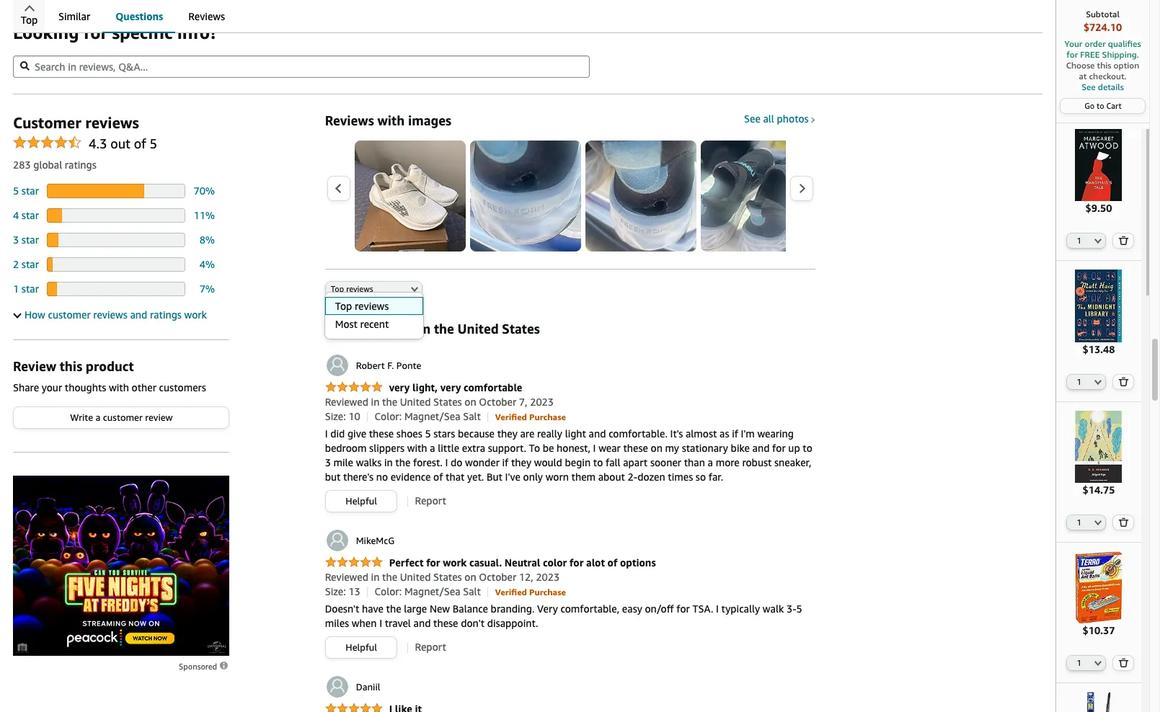 Task type: vqa. For each thing, say whether or not it's contained in the screenshot.


Task type: describe. For each thing, give the bounding box(es) containing it.
4% link
[[200, 258, 215, 270]]

5 up 4
[[13, 184, 19, 197]]

there's
[[343, 471, 374, 483]]

70% link
[[194, 184, 215, 197]]

the right from
[[434, 321, 454, 337]]

5 inside doesn't have the large new balance branding.  very comfortable, easy on/off for tsa.  i typically walk 3-5 miles when i travel and these don't disappoint.
[[797, 603, 803, 616]]

honest,
[[557, 442, 591, 455]]

purchase for reviewed in the united states on october 12, 2023
[[530, 587, 566, 598]]

dropdown image for $13.48
[[1096, 379, 1103, 385]]

2023 for reviewed in the united states on october 7, 2023
[[530, 396, 554, 408]]

as
[[720, 428, 730, 440]]

progress bar for 4 star
[[47, 208, 185, 223]]

a inside write a customer review link
[[96, 412, 101, 423]]

go
[[1085, 101, 1095, 110]]

option
[[1114, 60, 1140, 71]]

i've
[[505, 471, 521, 483]]

choose
[[1067, 60, 1096, 71]]

2-
[[628, 471, 638, 483]]

reviews for reviews with images
[[325, 112, 374, 128]]

7% link
[[200, 283, 215, 295]]

verified purchase link for 12,
[[496, 586, 566, 598]]

0 horizontal spatial to
[[594, 457, 603, 469]]

questions
[[116, 10, 163, 22]]

robert f. ponte link
[[325, 354, 422, 378]]

top reviews most recent
[[335, 300, 389, 331]]

top reviews element
[[13, 94, 1161, 713]]

images
[[408, 112, 452, 128]]

peak silicone plus windshield wiper blade, 22-inch (pack of 1) image
[[1063, 693, 1136, 713]]

| image for 13
[[367, 588, 368, 598]]

i left wear
[[593, 442, 596, 455]]

tsa.
[[693, 603, 714, 616]]

most recent link
[[325, 315, 423, 333]]

reviews for top reviews
[[346, 284, 373, 294]]

daniil
[[356, 682, 381, 693]]

when
[[352, 618, 377, 630]]

0 horizontal spatial if
[[503, 457, 509, 469]]

the inside i did give these shoes 5 stars because they are really light and comfortable. it's almost as if i'm wearing bedroom slippers with a little extra support. to be honest, i wear these on my stationary bike and for up to 3 mile walks in the forest. i do wonder if they would begin to fall apart sooner than a more robust sneaker, but there's no evidence of that yet. but i've only worn them about 2-dozen times so far.
[[396, 457, 411, 469]]

reviews for reviews
[[189, 10, 225, 22]]

with inside i did give these shoes 5 stars because they are really light and comfortable. it's almost as if i'm wearing bedroom slippers with a little extra support. to be honest, i wear these on my stationary bike and for up to 3 mile walks in the forest. i do wonder if they would begin to fall apart sooner than a more robust sneaker, but there's no evidence of that yet. but i've only worn them about 2-dozen times so far.
[[407, 442, 428, 455]]

0 vertical spatial they
[[498, 428, 518, 440]]

your
[[42, 381, 62, 394]]

3-
[[787, 603, 797, 616]]

doesn't
[[325, 603, 360, 616]]

1 star link
[[13, 283, 39, 295]]

delete image for $14.75
[[1119, 518, 1130, 527]]

see all photos
[[745, 112, 809, 125]]

the for reviewed in the united states on october 12, 2023
[[382, 572, 398, 584]]

on for perfect for work casual.  neutral color for alot of options
[[465, 572, 477, 584]]

leave feedback on sponsored ad element
[[179, 662, 229, 671]]

about
[[599, 471, 625, 483]]

october for casual.
[[479, 572, 517, 584]]

dropdown image for $14.75
[[1096, 520, 1103, 526]]

miles
[[325, 618, 349, 630]]

2
[[13, 258, 19, 270]]

how customer reviews and ratings work
[[25, 309, 207, 321]]

robust
[[743, 457, 772, 469]]

mikemcg link
[[325, 529, 395, 553]]

2 vertical spatial a
[[708, 457, 714, 469]]

purchase for reviewed in the united states on october 7, 2023
[[530, 412, 566, 423]]

this inside your order qualifies for free shipping. choose this option at checkout. see details
[[1098, 60, 1112, 71]]

1 for $9.50
[[1078, 236, 1082, 246]]

perfect for work casual.  neutral color for alot of options link
[[325, 557, 656, 570]]

extra
[[462, 442, 486, 455]]

all
[[764, 112, 775, 125]]

robert f. ponte
[[356, 360, 422, 372]]

1 for $10.37
[[1078, 659, 1082, 668]]

daniil link
[[325, 675, 381, 700]]

dropdown image up from
[[411, 287, 418, 292]]

283 global ratings
[[13, 158, 97, 171]]

top reviews option
[[324, 297, 423, 315]]

2023 for reviewed in the united states on october 12, 2023
[[536, 572, 560, 584]]

verified purchase link for 7,
[[496, 411, 566, 423]]

similar
[[58, 10, 90, 22]]

terro t300b liquid ant killer, 12 bait stations image
[[1063, 552, 1136, 624]]

write
[[70, 412, 93, 423]]

looking for specific info?
[[13, 22, 218, 42]]

specific
[[112, 22, 173, 42]]

verified for 7,
[[496, 412, 527, 423]]

size: for size: 13
[[325, 586, 346, 598]]

report for a
[[415, 495, 446, 507]]

the midnight library: a gma book club pick (a novel) image
[[1063, 270, 1136, 342]]

| image up balance
[[488, 588, 489, 598]]

for left alot
[[570, 557, 584, 569]]

bedroom
[[325, 442, 367, 455]]

this inside review this product share your thoughts with other customers
[[60, 358, 82, 374]]

verified purchase for 12,
[[496, 587, 566, 598]]

star for 5 star
[[22, 184, 39, 197]]

do
[[451, 457, 463, 469]]

most
[[335, 318, 358, 331]]

sponsored
[[179, 662, 219, 671]]

far.
[[709, 471, 724, 483]]

and inside dropdown button
[[130, 309, 147, 321]]

on inside i did give these shoes 5 stars because they are really light and comfortable. it's almost as if i'm wearing bedroom slippers with a little extra support. to be honest, i wear these on my stationary bike and for up to 3 mile walks in the forest. i do wonder if they would begin to fall apart sooner than a more robust sneaker, but there's no evidence of that yet. but i've only worn them about 2-dozen times so far.
[[651, 442, 663, 455]]

that
[[446, 471, 465, 483]]

3 star link
[[13, 234, 39, 246]]

delete image for $13.48
[[1119, 377, 1130, 386]]

options
[[620, 557, 656, 569]]

my
[[666, 442, 680, 455]]

yet.
[[468, 471, 484, 483]]

helpful submit for i
[[326, 638, 397, 659]]

alot
[[587, 557, 605, 569]]

product
[[86, 358, 134, 374]]

previous image
[[335, 183, 342, 194]]

1 very from the left
[[389, 382, 410, 394]]

3 inside i did give these shoes 5 stars because they are really light and comfortable. it's almost as if i'm wearing bedroom slippers with a little extra support. to be honest, i wear these on my stationary bike and for up to 3 mile walks in the forest. i do wonder if they would begin to fall apart sooner than a more robust sneaker, but there's no evidence of that yet. but i've only worn them about 2-dozen times so far.
[[325, 457, 331, 469]]

but
[[487, 471, 503, 483]]

free
[[1081, 49, 1101, 60]]

comfortable,
[[561, 603, 620, 616]]

color: magnet/sea salt for new
[[375, 586, 481, 598]]

did
[[331, 428, 345, 440]]

1 for $13.48
[[1078, 377, 1082, 386]]

i down have
[[380, 618, 382, 630]]

are
[[521, 428, 535, 440]]

sneaker,
[[775, 457, 812, 469]]

0 horizontal spatial 3
[[13, 234, 19, 246]]

i left did at the bottom of page
[[325, 428, 328, 440]]

0 vertical spatial to
[[1097, 101, 1105, 110]]

reviewed in the united states on october 7, 2023
[[325, 396, 554, 408]]

1 horizontal spatial to
[[803, 442, 813, 455]]

checkout.
[[1090, 71, 1127, 82]]

very
[[538, 603, 558, 616]]

0 vertical spatial united
[[458, 321, 499, 337]]

reviewed for 13
[[325, 572, 369, 584]]

begin
[[565, 457, 591, 469]]

top for top
[[21, 14, 38, 26]]

verified for 12,
[[496, 587, 527, 598]]

star for 1 star
[[22, 283, 39, 295]]

write a customer review link
[[14, 407, 229, 428]]

progress bar for 1 star
[[47, 282, 185, 296]]

top reviews from the united states
[[325, 321, 540, 337]]

fall
[[606, 457, 621, 469]]

size: 10
[[325, 411, 361, 423]]

don't
[[461, 618, 485, 630]]

report for these
[[415, 642, 446, 654]]

and up wear
[[589, 428, 606, 440]]

more
[[716, 457, 740, 469]]

8% link
[[200, 234, 215, 246]]

united for work
[[400, 572, 431, 584]]

2 star link
[[13, 258, 39, 270]]

0 vertical spatial ratings
[[65, 158, 97, 171]]

apart
[[624, 457, 648, 469]]

evidence
[[391, 471, 431, 483]]

color: for these
[[375, 411, 402, 423]]

info?
[[177, 22, 218, 42]]

star for 3 star
[[22, 234, 39, 246]]

progress bar for 5 star
[[47, 184, 185, 198]]

easy
[[623, 603, 643, 616]]

united for very
[[400, 396, 431, 408]]

customer inside dropdown button
[[48, 309, 91, 321]]

11% link
[[194, 209, 215, 221]]

$724.10
[[1084, 21, 1123, 33]]

for left the questions
[[84, 22, 108, 42]]

wonder
[[465, 457, 500, 469]]

0 vertical spatial with
[[378, 112, 405, 128]]

be
[[543, 442, 554, 455]]

light
[[565, 428, 587, 440]]



Task type: locate. For each thing, give the bounding box(es) containing it.
list
[[355, 140, 1161, 252]]

1 vertical spatial report link
[[415, 642, 446, 654]]

in up have
[[371, 572, 380, 584]]

0 vertical spatial color:
[[375, 411, 402, 423]]

star for 2 star
[[22, 258, 39, 270]]

2 horizontal spatial to
[[1097, 101, 1105, 110]]

reviews inside dropdown button
[[93, 309, 128, 321]]

if right as
[[732, 428, 739, 440]]

october for comfortable
[[479, 396, 517, 408]]

the for reviewed in the united states on october 7, 2023
[[382, 396, 398, 408]]

3 up 2
[[13, 234, 19, 246]]

top for top reviews from the united states
[[325, 321, 348, 337]]

dropdown image down $13.48
[[1096, 379, 1103, 385]]

large
[[404, 603, 427, 616]]

helpful down when
[[346, 642, 377, 654]]

see inside your order qualifies for free shipping. choose this option at checkout. see details
[[1082, 82, 1096, 92]]

this up see details link
[[1098, 60, 1112, 71]]

1 verified from the top
[[496, 412, 527, 423]]

purchase
[[530, 412, 566, 423], [530, 587, 566, 598]]

reviews up top reviews option
[[346, 284, 373, 294]]

global
[[33, 158, 62, 171]]

0 horizontal spatial see
[[745, 112, 761, 125]]

1 horizontal spatial work
[[443, 557, 467, 569]]

magnet/sea
[[405, 411, 461, 423], [405, 586, 461, 598]]

0 horizontal spatial this
[[60, 358, 82, 374]]

very light, very comfortable
[[389, 382, 523, 394]]

7%
[[200, 283, 215, 295]]

photos
[[777, 112, 809, 125]]

october down perfect for work casual.  neutral color for alot of options link
[[479, 572, 517, 584]]

| image right 10
[[367, 412, 368, 422]]

malgudi days (penguin classics) image
[[1063, 411, 1136, 483]]

reviews for top reviews most recent
[[355, 300, 389, 312]]

see
[[1082, 82, 1096, 92], [745, 112, 761, 125]]

see details link
[[1064, 82, 1143, 92]]

1 star from the top
[[22, 184, 39, 197]]

from
[[401, 321, 431, 337]]

mikemcg
[[356, 535, 395, 547]]

color: magnet/sea salt down the reviewed in the united states on october 12, 2023
[[375, 586, 481, 598]]

of inside perfect for work casual.  neutral color for alot of options link
[[608, 557, 618, 569]]

4.3 out of 5
[[89, 135, 157, 151]]

top for top reviews most recent
[[335, 300, 352, 312]]

customer
[[13, 114, 81, 132]]

color: up have
[[375, 586, 402, 598]]

2 vertical spatial with
[[407, 442, 428, 455]]

reviews for customer reviews
[[85, 114, 139, 132]]

| image right 13
[[367, 588, 368, 598]]

1 helpful from the top
[[346, 496, 377, 507]]

0 vertical spatial in
[[371, 396, 380, 408]]

3 star from the top
[[22, 234, 39, 246]]

top for top reviews
[[331, 284, 344, 294]]

2 delete image from the top
[[1119, 518, 1130, 527]]

thoughts
[[65, 381, 106, 394]]

| image for very light, very comfortable
[[408, 497, 408, 507]]

2 vertical spatial on
[[465, 572, 477, 584]]

for left the free
[[1067, 49, 1079, 60]]

of left that
[[434, 471, 443, 483]]

the down f.
[[382, 396, 398, 408]]

2 purchase from the top
[[530, 587, 566, 598]]

reviews inside top reviews most recent
[[355, 300, 389, 312]]

helpful submit down when
[[326, 638, 397, 659]]

how
[[25, 309, 45, 321]]

light,
[[413, 382, 438, 394]]

0 vertical spatial reviewed
[[325, 396, 369, 408]]

bike
[[731, 442, 750, 455]]

3 up but
[[325, 457, 331, 469]]

1 vertical spatial these
[[624, 442, 649, 455]]

in for very light, very comfortable
[[371, 396, 380, 408]]

1 salt from the top
[[463, 411, 481, 423]]

states for casual.
[[434, 572, 462, 584]]

salt for stars
[[463, 411, 481, 423]]

0 horizontal spatial these
[[369, 428, 394, 440]]

0 vertical spatial a
[[96, 412, 101, 423]]

october
[[479, 396, 517, 408], [479, 572, 517, 584]]

and inside doesn't have the large new balance branding.  very comfortable, easy on/off for tsa.  i typically walk 3-5 miles when i travel and these don't disappoint.
[[414, 618, 431, 630]]

None submit
[[1114, 234, 1134, 248], [1114, 375, 1134, 389], [1114, 516, 1134, 530], [1114, 657, 1134, 671], [1114, 234, 1134, 248], [1114, 375, 1134, 389], [1114, 516, 1134, 530], [1114, 657, 1134, 671]]

reviews for top reviews from the united states
[[351, 321, 398, 337]]

1 color: from the top
[[375, 411, 402, 423]]

| image for perfect for work casual.  neutral color for alot of options
[[408, 643, 408, 653]]

2 verified purchase link from the top
[[496, 586, 566, 598]]

1 reviewed from the top
[[325, 396, 369, 408]]

1 horizontal spatial 3
[[325, 457, 331, 469]]

2023 down color
[[536, 572, 560, 584]]

1 horizontal spatial ratings
[[150, 309, 182, 321]]

2 color: from the top
[[375, 586, 402, 598]]

Search in reviews, Q&A... search field
[[13, 55, 590, 78]]

1 vertical spatial purchase
[[530, 587, 566, 598]]

i left the do
[[445, 457, 448, 469]]

0 vertical spatial 3
[[13, 234, 19, 246]]

1 vertical spatial they
[[512, 457, 532, 469]]

slippers
[[369, 442, 405, 455]]

0 vertical spatial on
[[465, 396, 477, 408]]

states up comfortable at the left bottom of the page
[[502, 321, 540, 337]]

see all photos link
[[745, 112, 816, 125]]

10
[[349, 411, 361, 423]]

on down casual. in the bottom of the page
[[465, 572, 477, 584]]

2 report from the top
[[415, 642, 446, 654]]

3 progress bar from the top
[[47, 233, 185, 247]]

report link down new
[[415, 642, 446, 654]]

1 vertical spatial magnet/sea
[[405, 586, 461, 598]]

with down shoes
[[407, 442, 428, 455]]

these down new
[[434, 618, 459, 630]]

4 star from the top
[[22, 258, 39, 270]]

reviews with images
[[325, 112, 452, 128]]

progress bar for 3 star
[[47, 233, 185, 247]]

0 vertical spatial report link
[[415, 495, 446, 507]]

2 horizontal spatial with
[[407, 442, 428, 455]]

0 horizontal spatial customer
[[48, 309, 91, 321]]

0 horizontal spatial of
[[134, 135, 146, 151]]

delete image
[[1119, 377, 1130, 386], [1119, 518, 1130, 527], [1119, 659, 1130, 668]]

times
[[668, 471, 694, 483]]

the up evidence
[[396, 457, 411, 469]]

2 reviewed from the top
[[325, 572, 369, 584]]

order
[[1085, 38, 1107, 49]]

| image up because
[[488, 412, 489, 422]]

ratings inside dropdown button
[[150, 309, 182, 321]]

helpful
[[346, 496, 377, 507], [346, 642, 377, 654]]

forest.
[[413, 457, 443, 469]]

top reviews link
[[325, 297, 423, 315]]

next image
[[798, 183, 806, 194]]

0 vertical spatial salt
[[463, 411, 481, 423]]

1 report link from the top
[[415, 495, 446, 507]]

states up new
[[434, 572, 462, 584]]

1 vertical spatial states
[[434, 396, 462, 408]]

top inside top reviews most recent
[[335, 300, 352, 312]]

top up top reviews most recent on the top of page
[[331, 284, 344, 294]]

other
[[132, 381, 157, 394]]

to left the fall
[[594, 457, 603, 469]]

0 horizontal spatial ratings
[[65, 158, 97, 171]]

have
[[362, 603, 384, 616]]

purchase up very
[[530, 587, 566, 598]]

in down "slippers"
[[384, 457, 393, 469]]

5 star
[[13, 184, 39, 197]]

branding.
[[491, 603, 535, 616]]

work down 7% on the left of page
[[184, 309, 207, 321]]

2 horizontal spatial of
[[608, 557, 618, 569]]

your order qualifies for free shipping. choose this option at checkout. see details
[[1065, 38, 1142, 92]]

delete image up peak silicone plus windshield wiper blade, 22-inch (pack of 1)
[[1119, 659, 1130, 668]]

ratings
[[65, 158, 97, 171], [150, 309, 182, 321]]

1 inside top reviews element
[[13, 283, 19, 295]]

report link
[[415, 495, 446, 507], [415, 642, 446, 654]]

0 vertical spatial reviews
[[189, 10, 225, 22]]

they
[[498, 428, 518, 440], [512, 457, 532, 469]]

customer reviews
[[13, 114, 139, 132]]

review
[[145, 412, 173, 423]]

2 report link from the top
[[415, 642, 446, 654]]

1 up malgudi days (penguin classics) 'image'
[[1078, 377, 1082, 386]]

1 horizontal spatial very
[[441, 382, 461, 394]]

helpful for i
[[346, 642, 377, 654]]

search image
[[20, 61, 30, 71]]

4 progress bar from the top
[[47, 257, 185, 272]]

states
[[502, 321, 540, 337], [434, 396, 462, 408], [434, 572, 462, 584]]

for inside i did give these shoes 5 stars because they are really light and comfortable. it's almost as if i'm wearing bedroom slippers with a little extra support. to be honest, i wear these on my stationary bike and for up to 3 mile walks in the forest. i do wonder if they would begin to fall apart sooner than a more robust sneaker, but there's no evidence of that yet. but i've only worn them about 2-dozen times so far.
[[773, 442, 786, 455]]

1 vertical spatial 3
[[325, 457, 331, 469]]

this up 'thoughts'
[[60, 358, 82, 374]]

expand image
[[13, 310, 21, 318]]

verified
[[496, 412, 527, 423], [496, 587, 527, 598]]

2 horizontal spatial a
[[708, 457, 714, 469]]

0 vertical spatial customer
[[48, 309, 91, 321]]

to right go
[[1097, 101, 1105, 110]]

progress bar
[[47, 184, 185, 198], [47, 208, 185, 223], [47, 233, 185, 247], [47, 257, 185, 272], [47, 282, 185, 296]]

these inside doesn't have the large new balance branding.  very comfortable, easy on/off for tsa.  i typically walk 3-5 miles when i travel and these don't disappoint.
[[434, 618, 459, 630]]

0 vertical spatial purchase
[[530, 412, 566, 423]]

for inside doesn't have the large new balance branding.  very comfortable, easy on/off for tsa.  i typically walk 3-5 miles when i travel and these don't disappoint.
[[677, 603, 690, 616]]

1 vertical spatial verified purchase link
[[496, 586, 566, 598]]

5 inside i did give these shoes 5 stars because they are really light and comfortable. it's almost as if i'm wearing bedroom slippers with a little extra support. to be honest, i wear these on my stationary bike and for up to 3 mile walks in the forest. i do wonder if they would begin to fall apart sooner than a more robust sneaker, but there's no evidence of that yet. but i've only worn them about 2-dozen times so far.
[[425, 428, 431, 440]]

1 horizontal spatial customer
[[103, 412, 143, 423]]

2 vertical spatial united
[[400, 572, 431, 584]]

2 progress bar from the top
[[47, 208, 185, 223]]

| image down travel
[[408, 643, 408, 653]]

size: up doesn't
[[325, 586, 346, 598]]

reviews up previous image
[[325, 112, 374, 128]]

reviews up out
[[85, 114, 139, 132]]

and up product
[[130, 309, 147, 321]]

0 vertical spatial see
[[1082, 82, 1096, 92]]

verified up branding.
[[496, 587, 527, 598]]

i right tsa.
[[716, 603, 719, 616]]

1 vertical spatial color:
[[375, 586, 402, 598]]

perfect for work casual.  neutral color for alot of options
[[389, 557, 656, 569]]

of right out
[[134, 135, 146, 151]]

0 vertical spatial states
[[502, 321, 540, 337]]

reviews down top reviews 'link'
[[351, 321, 398, 337]]

color: magnet/sea salt for shoes
[[375, 411, 481, 423]]

list box containing top reviews
[[324, 297, 423, 333]]

1 vertical spatial delete image
[[1119, 518, 1130, 527]]

magnet/sea for new
[[405, 586, 461, 598]]

2 horizontal spatial these
[[624, 442, 649, 455]]

0 vertical spatial helpful submit
[[326, 491, 397, 512]]

reviewed in the united states on october 12, 2023
[[325, 572, 560, 584]]

2 very from the left
[[441, 382, 461, 394]]

5 star from the top
[[22, 283, 39, 295]]

the inside doesn't have the large new balance branding.  very comfortable, easy on/off for tsa.  i typically walk 3-5 miles when i travel and these don't disappoint.
[[386, 603, 402, 616]]

2 size: from the top
[[325, 586, 346, 598]]

5 star link
[[13, 184, 39, 197]]

on for very light, very comfortable
[[465, 396, 477, 408]]

very
[[389, 382, 410, 394], [441, 382, 461, 394]]

for inside your order qualifies for free shipping. choose this option at checkout. see details
[[1067, 49, 1079, 60]]

the for doesn't have the large new balance branding.  very comfortable, easy on/off for tsa.  i typically walk 3-5 miles when i travel and these don't disappoint.
[[386, 603, 402, 616]]

work inside dropdown button
[[184, 309, 207, 321]]

1 verified purchase from the top
[[496, 412, 566, 423]]

12,
[[519, 572, 534, 584]]

magnet/sea down reviewed in the united states on october 7, 2023
[[405, 411, 461, 423]]

2 salt from the top
[[463, 586, 481, 598]]

october down comfortable at the left bottom of the page
[[479, 396, 517, 408]]

1 vertical spatial report
[[415, 642, 446, 654]]

salt for branding.
[[463, 586, 481, 598]]

report link down evidence
[[415, 495, 446, 507]]

0 vertical spatial | image
[[488, 412, 489, 422]]

see left all
[[745, 112, 761, 125]]

salt up balance
[[463, 586, 481, 598]]

1 horizontal spatial this
[[1098, 60, 1112, 71]]

2 magnet/sea from the top
[[405, 586, 461, 598]]

go to cart link
[[1061, 99, 1146, 113]]

a up forest.
[[430, 442, 436, 455]]

robert
[[356, 360, 385, 372]]

list inside top reviews element
[[355, 140, 1161, 252]]

0 vertical spatial delete image
[[1119, 377, 1130, 386]]

report link for a
[[415, 495, 446, 507]]

star right 4
[[22, 209, 39, 221]]

70%
[[194, 184, 215, 197]]

support.
[[488, 442, 527, 455]]

3 delete image from the top
[[1119, 659, 1130, 668]]

for down wearing
[[773, 442, 786, 455]]

top left similar
[[21, 14, 38, 26]]

for up the reviewed in the united states on october 12, 2023
[[427, 557, 441, 569]]

1 vertical spatial customer
[[103, 412, 143, 423]]

0 horizontal spatial very
[[389, 382, 410, 394]]

2 vertical spatial | image
[[408, 643, 408, 653]]

| image
[[488, 412, 489, 422], [408, 497, 408, 507], [408, 643, 408, 653]]

and up robust
[[753, 442, 770, 455]]

reviews right specific
[[189, 10, 225, 22]]

11%
[[194, 209, 215, 221]]

1 october from the top
[[479, 396, 517, 408]]

0 vertical spatial color: magnet/sea salt
[[375, 411, 481, 423]]

to
[[529, 442, 540, 455]]

in inside i did give these shoes 5 stars because they are really light and comfortable. it's almost as if i'm wearing bedroom slippers with a little extra support. to be honest, i wear these on my stationary bike and for up to 3 mile walks in the forest. i do wonder if they would begin to fall apart sooner than a more robust sneaker, but there's no evidence of that yet. but i've only worn them about 2-dozen times so far.
[[384, 457, 393, 469]]

1 vertical spatial helpful
[[346, 642, 377, 654]]

share
[[13, 381, 39, 394]]

1 delete image from the top
[[1119, 377, 1130, 386]]

color
[[543, 557, 567, 569]]

1 color: magnet/sea salt from the top
[[375, 411, 481, 423]]

1 vertical spatial helpful submit
[[326, 638, 397, 659]]

3 star
[[13, 234, 39, 246]]

and down large
[[414, 618, 431, 630]]

verified purchase for 7,
[[496, 412, 566, 423]]

list box
[[324, 297, 423, 333]]

ponte
[[397, 360, 422, 372]]

2 color: magnet/sea salt from the top
[[375, 586, 481, 598]]

0 horizontal spatial a
[[96, 412, 101, 423]]

0 horizontal spatial work
[[184, 309, 207, 321]]

color: magnet/sea salt
[[375, 411, 481, 423], [375, 586, 481, 598]]

2 star from the top
[[22, 209, 39, 221]]

0 vertical spatial if
[[732, 428, 739, 440]]

1 horizontal spatial a
[[430, 442, 436, 455]]

1 horizontal spatial these
[[434, 618, 459, 630]]

helpful down the there's
[[346, 496, 377, 507]]

very down f.
[[389, 382, 410, 394]]

these up apart
[[624, 442, 649, 455]]

states down very light, very comfortable
[[434, 396, 462, 408]]

1 report from the top
[[415, 495, 446, 507]]

4.3
[[89, 135, 107, 151]]

color: for large
[[375, 586, 402, 598]]

1 vertical spatial verified
[[496, 587, 527, 598]]

states for comfortable
[[434, 396, 462, 408]]

star up 4 star
[[22, 184, 39, 197]]

reviewed
[[325, 396, 369, 408], [325, 572, 369, 584]]

go to cart
[[1085, 101, 1122, 110]]

0 vertical spatial work
[[184, 309, 207, 321]]

delete image for $10.37
[[1119, 659, 1130, 668]]

1 vertical spatial on
[[651, 442, 663, 455]]

customers
[[159, 381, 206, 394]]

dropdown image for $9.50
[[1096, 238, 1103, 244]]

1 horizontal spatial with
[[378, 112, 405, 128]]

1 horizontal spatial if
[[732, 428, 739, 440]]

0 vertical spatial verified purchase
[[496, 412, 566, 423]]

on down very light, very comfortable
[[465, 396, 477, 408]]

helpful for bedroom
[[346, 496, 377, 507]]

1 star
[[13, 283, 39, 295]]

because
[[458, 428, 495, 440]]

1 size: from the top
[[325, 411, 346, 423]]

delete image up the terro t300b liquid ant killer, 12 bait stations image
[[1119, 518, 1130, 527]]

up
[[789, 442, 801, 455]]

star down 4 star
[[22, 234, 39, 246]]

1 vertical spatial size:
[[325, 586, 346, 598]]

1 vertical spatial october
[[479, 572, 517, 584]]

little
[[438, 442, 460, 455]]

1 vertical spatial see
[[745, 112, 761, 125]]

0 vertical spatial 2023
[[530, 396, 554, 408]]

doesn't have the large new balance branding.  very comfortable, easy on/off for tsa.  i typically walk 3-5 miles when i travel and these don't disappoint.
[[325, 603, 803, 630]]

2 vertical spatial states
[[434, 572, 462, 584]]

1 vertical spatial salt
[[463, 586, 481, 598]]

in down the 'robert f. ponte' "link"
[[371, 396, 380, 408]]

1 down 2
[[13, 283, 19, 295]]

on
[[465, 396, 477, 408], [651, 442, 663, 455], [465, 572, 477, 584]]

2 october from the top
[[479, 572, 517, 584]]

perfect
[[389, 557, 424, 569]]

0 horizontal spatial with
[[109, 381, 129, 394]]

$10.37
[[1083, 625, 1116, 637]]

of inside i did give these shoes 5 stars because they are really light and comfortable. it's almost as if i'm wearing bedroom slippers with a little extra support. to be honest, i wear these on my stationary bike and for up to 3 mile walks in the forest. i do wonder if they would begin to fall apart sooner than a more robust sneaker, but there's no evidence of that yet. but i've only worn them about 2-dozen times so far.
[[434, 471, 443, 483]]

top up most
[[335, 300, 352, 312]]

4 star
[[13, 209, 39, 221]]

1 vertical spatial if
[[503, 457, 509, 469]]

2 verified purchase from the top
[[496, 587, 566, 598]]

1 vertical spatial of
[[434, 471, 443, 483]]

them
[[572, 471, 596, 483]]

2 verified from the top
[[496, 587, 527, 598]]

dropdown image
[[1096, 238, 1103, 244], [411, 287, 418, 292], [1096, 379, 1103, 385], [1096, 520, 1103, 526], [1096, 661, 1103, 667]]

customer
[[48, 309, 91, 321], [103, 412, 143, 423]]

top reviews
[[331, 284, 373, 294]]

2 helpful submit from the top
[[326, 638, 397, 659]]

| image
[[367, 412, 368, 422], [367, 588, 368, 598], [488, 588, 489, 598]]

helpful submit for bedroom
[[326, 491, 397, 512]]

the down perfect
[[382, 572, 398, 584]]

0 vertical spatial size:
[[325, 411, 346, 423]]

salt up because
[[463, 411, 481, 423]]

with down product
[[109, 381, 129, 394]]

united down 'very light, very comfortable' 'link'
[[400, 396, 431, 408]]

see inside top reviews element
[[745, 112, 761, 125]]

report down evidence
[[415, 495, 446, 507]]

2 vertical spatial of
[[608, 557, 618, 569]]

0 vertical spatial magnet/sea
[[405, 411, 461, 423]]

| image for 10
[[367, 412, 368, 422]]

3
[[13, 234, 19, 246], [325, 457, 331, 469]]

1 vertical spatial | image
[[408, 497, 408, 507]]

customer left review
[[103, 412, 143, 423]]

Helpful submit
[[326, 491, 397, 512], [326, 638, 397, 659]]

the handmaid&#39;s tale image
[[1063, 129, 1136, 202]]

the
[[434, 321, 454, 337], [382, 396, 398, 408], [396, 457, 411, 469], [382, 572, 398, 584], [386, 603, 402, 616]]

dropdown image left delete image
[[1096, 238, 1103, 244]]

1 purchase from the top
[[530, 412, 566, 423]]

5 right out
[[150, 135, 157, 151]]

1 vertical spatial a
[[430, 442, 436, 455]]

1 vertical spatial work
[[443, 557, 467, 569]]

reviewed up size: 13 at the left bottom of page
[[325, 572, 369, 584]]

purchase up really
[[530, 412, 566, 423]]

i did give these shoes 5 stars because they are really light and comfortable. it's almost as if i'm wearing bedroom slippers with a little extra support. to be honest, i wear these on my stationary bike and for up to 3 mile walks in the forest. i do wonder if they would begin to fall apart sooner than a more robust sneaker, but there's no evidence of that yet. but i've only worn them about 2-dozen times so far.
[[325, 428, 813, 483]]

star for 4 star
[[22, 209, 39, 221]]

how customer reviews and ratings work button
[[13, 308, 207, 322]]

delete image
[[1119, 236, 1130, 246]]

| image down evidence
[[408, 497, 408, 507]]

1 magnet/sea from the top
[[405, 411, 461, 423]]

in for perfect for work casual.  neutral color for alot of options
[[371, 572, 380, 584]]

0 vertical spatial this
[[1098, 60, 1112, 71]]

1 vertical spatial reviewed
[[325, 572, 369, 584]]

reviews up product
[[93, 309, 128, 321]]

of right alot
[[608, 557, 618, 569]]

0 vertical spatial helpful
[[346, 496, 377, 507]]

0 vertical spatial these
[[369, 428, 394, 440]]

1 vertical spatial united
[[400, 396, 431, 408]]

2 vertical spatial to
[[594, 457, 603, 469]]

0 vertical spatial october
[[479, 396, 517, 408]]

typically
[[722, 603, 761, 616]]

these up "slippers"
[[369, 428, 394, 440]]

report link for these
[[415, 642, 446, 654]]

to right up at right
[[803, 442, 813, 455]]

worn
[[546, 471, 569, 483]]

1 vertical spatial reviews
[[325, 112, 374, 128]]

1 left delete image
[[1078, 236, 1082, 246]]

verified purchase link down 7,
[[496, 411, 566, 423]]

5 progress bar from the top
[[47, 282, 185, 296]]

progress bar for 2 star
[[47, 257, 185, 272]]

delete image up malgudi days (penguin classics) 'image'
[[1119, 377, 1130, 386]]

1 for $14.75
[[1078, 518, 1082, 527]]

sponsored link
[[179, 660, 229, 674]]

if
[[732, 428, 739, 440], [503, 457, 509, 469]]

2023
[[530, 396, 554, 408], [536, 572, 560, 584]]

1 vertical spatial ratings
[[150, 309, 182, 321]]

mile
[[334, 457, 354, 469]]

with left images
[[378, 112, 405, 128]]

0 vertical spatial report
[[415, 495, 446, 507]]

with inside review this product share your thoughts with other customers
[[109, 381, 129, 394]]

size: for size: 10
[[325, 411, 346, 423]]

1 horizontal spatial reviews
[[325, 112, 374, 128]]

star down 2 star link
[[22, 283, 39, 295]]

verified purchase down 7,
[[496, 412, 566, 423]]

verified purchase down 12,
[[496, 587, 566, 598]]

1 verified purchase link from the top
[[496, 411, 566, 423]]

united up comfortable at the left bottom of the page
[[458, 321, 499, 337]]

dropdown image for $10.37
[[1096, 661, 1103, 667]]

1 progress bar from the top
[[47, 184, 185, 198]]

1 horizontal spatial of
[[434, 471, 443, 483]]

magnet/sea for shoes
[[405, 411, 461, 423]]

reviewed for 10
[[325, 396, 369, 408]]

1 helpful submit from the top
[[326, 491, 397, 512]]

top
[[21, 14, 38, 26], [331, 284, 344, 294], [335, 300, 352, 312], [325, 321, 348, 337]]

0 vertical spatial verified purchase link
[[496, 411, 566, 423]]

walk
[[763, 603, 784, 616]]

of
[[134, 135, 146, 151], [434, 471, 443, 483], [608, 557, 618, 569]]

2 vertical spatial these
[[434, 618, 459, 630]]

2 helpful from the top
[[346, 642, 377, 654]]

looking
[[13, 22, 79, 42]]

and
[[130, 309, 147, 321], [589, 428, 606, 440], [753, 442, 770, 455], [414, 618, 431, 630]]

they up support.
[[498, 428, 518, 440]]



